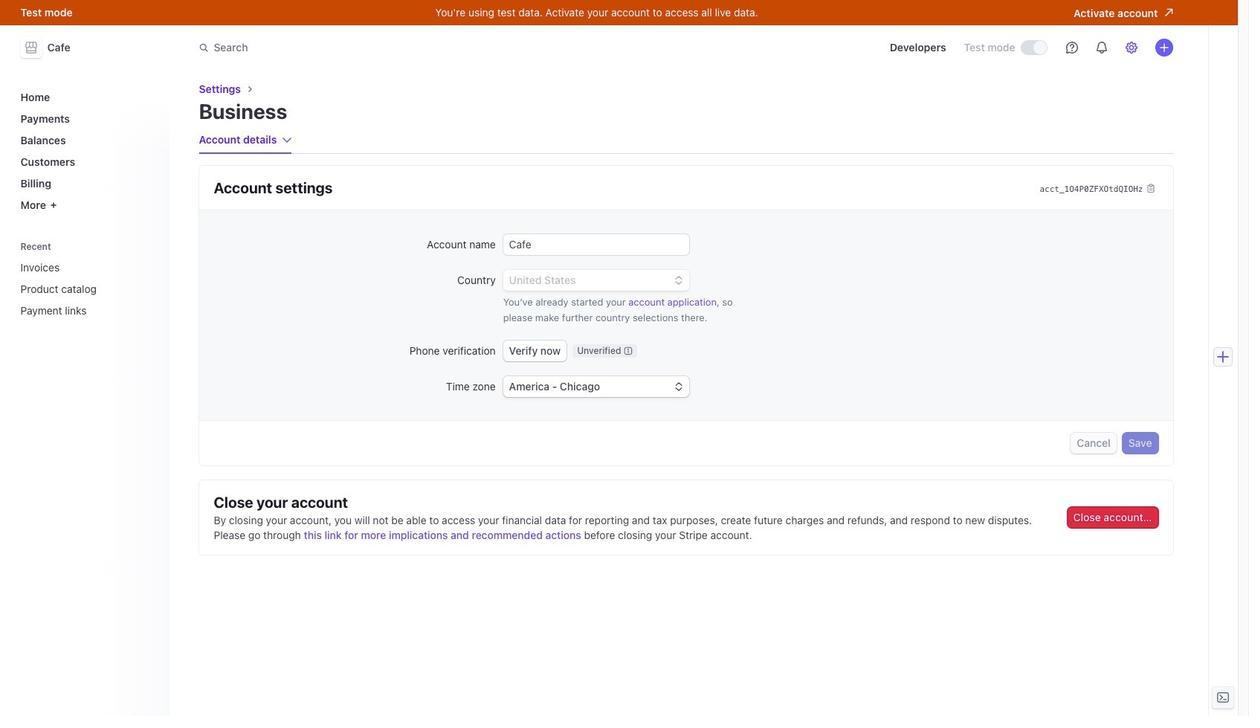 Task type: describe. For each thing, give the bounding box(es) containing it.
notifications image
[[1096, 42, 1108, 54]]

clear history image
[[145, 242, 154, 251]]

2 recent element from the top
[[15, 255, 160, 323]]

core navigation links element
[[15, 85, 160, 217]]

1 recent element from the top
[[15, 236, 160, 323]]

Company text field
[[503, 234, 689, 255]]

settings image
[[1126, 42, 1138, 54]]



Task type: locate. For each thing, give the bounding box(es) containing it.
Test mode checkbox
[[1022, 41, 1047, 54]]

help image
[[1066, 42, 1078, 54]]

Search text field
[[190, 34, 610, 61]]

recent element
[[15, 236, 160, 323], [15, 255, 160, 323]]

None search field
[[190, 34, 610, 61]]



Task type: vqa. For each thing, say whether or not it's contained in the screenshot.
Test mode "checkbox"
yes



